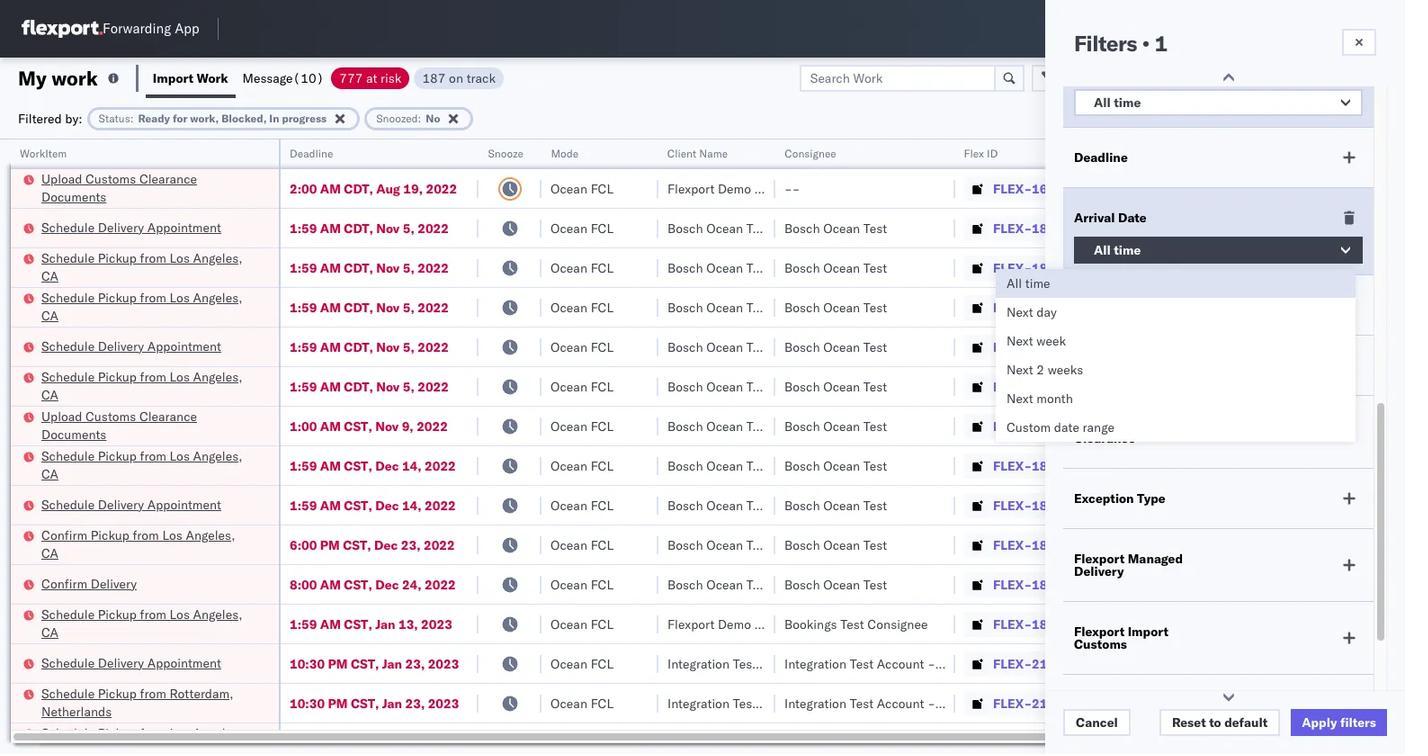 Task type: vqa. For each thing, say whether or not it's contained in the screenshot.


Task type: locate. For each thing, give the bounding box(es) containing it.
next down the next day
[[1007, 333, 1034, 349]]

schedule for first schedule pickup from los angeles, ca button from the bottom
[[41, 725, 95, 741]]

1846748 up the weeks
[[1032, 339, 1087, 355]]

upload customs clearance documents link for 2:00 am cdt, aug 19, 2022
[[41, 170, 256, 206]]

next for next week
[[1007, 333, 1034, 349]]

dec down 1:00 am cst, nov 9, 2022 at the left bottom of the page
[[375, 458, 399, 474]]

gvcu5265864 down msdu7304509
[[1109, 655, 1197, 671]]

2 flex-1846748 from the top
[[993, 260, 1087, 276]]

3 am from the top
[[320, 260, 341, 276]]

1 horizontal spatial import
[[1128, 624, 1169, 640]]

0 vertical spatial upload customs clearance documents
[[41, 171, 197, 205]]

resize handle column header for client name
[[754, 139, 776, 754]]

delivery
[[98, 219, 144, 235], [98, 338, 144, 354], [98, 496, 144, 512], [1074, 563, 1124, 579], [91, 575, 137, 592], [98, 655, 144, 671]]

0 vertical spatial 14,
[[402, 458, 422, 474]]

2 schedule from the top
[[41, 250, 95, 266]]

flex-1889466 button
[[965, 453, 1090, 478], [965, 453, 1090, 478], [965, 493, 1090, 518], [965, 493, 1090, 518], [965, 532, 1090, 557], [965, 532, 1090, 557], [965, 572, 1090, 597], [965, 572, 1090, 597]]

transit
[[1120, 709, 1161, 725]]

inbond
[[1074, 709, 1117, 725]]

test123456
[[1226, 220, 1301, 236], [1226, 260, 1301, 276], [1226, 299, 1301, 315]]

am for second 'schedule delivery appointment' link from the bottom of the page
[[320, 497, 341, 513]]

0 horizontal spatial deadline
[[290, 147, 333, 160]]

1 vertical spatial time
[[1114, 242, 1141, 258]]

time up the next day
[[1026, 275, 1051, 292]]

13 fcl from the top
[[591, 655, 614, 672]]

flex-2130387 for schedule pickup from rotterdam, netherlands
[[993, 695, 1087, 711]]

1 vertical spatial type
[[1137, 490, 1166, 507]]

2022 for first schedule pickup from los angeles, ca button from the top of the page
[[418, 260, 449, 276]]

8 fcl from the top
[[591, 458, 614, 474]]

demo left bookings
[[718, 616, 751, 632]]

all time down file
[[1094, 94, 1141, 111]]

1 schedule delivery appointment link from the top
[[41, 218, 221, 236]]

1846748 down the weeks
[[1032, 378, 1087, 395]]

2 vertical spatial test123456
[[1226, 299, 1301, 315]]

type right item
[[1139, 357, 1168, 373]]

from inside confirm pickup from los angeles, ca
[[133, 527, 159, 543]]

: up workitem button
[[130, 111, 134, 125]]

flex-2130387 for schedule delivery appointment
[[993, 655, 1087, 672]]

ca for 6th schedule pickup from los angeles, ca link from the bottom
[[41, 268, 58, 284]]

cdt,
[[344, 180, 373, 197], [344, 220, 373, 236], [344, 260, 373, 276], [344, 299, 373, 315], [344, 339, 373, 355], [344, 378, 373, 395]]

pm for los
[[320, 537, 340, 553]]

import work
[[153, 70, 228, 86]]

1846748 down '1660288'
[[1032, 220, 1087, 236]]

7 resize handle column header from the left
[[1078, 139, 1100, 754]]

angeles, for second schedule pickup from los angeles, ca link from the top of the page
[[193, 289, 243, 305]]

confirm delivery link
[[41, 575, 137, 593]]

confirm down confirm pickup from los angeles, ca
[[41, 575, 87, 592]]

lhuu7894563, down exception type at right
[[1109, 536, 1201, 552]]

type right exception
[[1137, 490, 1166, 507]]

next week
[[1007, 333, 1066, 349]]

upload customs clearance documents
[[41, 171, 197, 205], [41, 408, 197, 442]]

2 5, from the top
[[403, 260, 415, 276]]

lhuu7894563, up managed
[[1109, 497, 1201, 513]]

0 vertical spatial 10:30
[[290, 655, 325, 672]]

all
[[1094, 94, 1111, 111], [1094, 242, 1111, 258], [1007, 275, 1022, 292]]

3 1:59 from the top
[[290, 299, 317, 315]]

2130387 for schedule delivery appointment
[[1032, 655, 1087, 672]]

1 vertical spatial upload customs clearance documents
[[41, 408, 197, 442]]

confirm for confirm delivery
[[41, 575, 87, 592]]

2 1889466 from the top
[[1032, 497, 1087, 513]]

1 vertical spatial documents
[[41, 426, 106, 442]]

type
[[1139, 357, 1168, 373], [1137, 490, 1166, 507]]

1 vertical spatial upload customs clearance documents link
[[41, 407, 256, 443]]

0 vertical spatial maeu9408431
[[1226, 655, 1317, 672]]

dec up "8:00 am cst, dec 24, 2022"
[[374, 537, 398, 553]]

message (10)
[[243, 70, 324, 86]]

10 fcl from the top
[[591, 537, 614, 553]]

2 test123456 from the top
[[1226, 260, 1301, 276]]

lhuu7894563, uetu5238478
[[1109, 457, 1292, 473], [1109, 497, 1292, 513], [1109, 536, 1292, 552], [1109, 576, 1292, 592]]

gvcu5265864 for schedule pickup from rotterdam, netherlands
[[1109, 695, 1197, 711]]

10:30
[[290, 655, 325, 672], [290, 695, 325, 711]]

0 horizontal spatial work
[[197, 70, 228, 86]]

2022
[[426, 180, 457, 197], [418, 220, 449, 236], [418, 260, 449, 276], [418, 299, 449, 315], [418, 339, 449, 355], [418, 378, 449, 395], [417, 418, 448, 434], [425, 458, 456, 474], [425, 497, 456, 513], [424, 537, 455, 553], [425, 576, 456, 593]]

2 next from the top
[[1007, 333, 1034, 349]]

9 flex- from the top
[[993, 497, 1032, 513]]

11 ocean fcl from the top
[[551, 576, 614, 593]]

-
[[785, 180, 792, 197], [792, 180, 800, 197], [928, 655, 936, 672], [928, 695, 936, 711]]

deadline up '1660288'
[[1074, 149, 1128, 166]]

3 schedule pickup from los angeles, ca from the top
[[41, 368, 243, 403]]

upload customs clearance documents button for 1:00 am cst, nov 9, 2022
[[41, 407, 256, 445]]

1 1:59 from the top
[[290, 220, 317, 236]]

2 vertical spatial 23,
[[405, 695, 425, 711]]

lhuu7894563, for schedule pickup from los angeles, ca
[[1109, 457, 1201, 473]]

1 vertical spatial abcdefg78456546
[[1226, 497, 1346, 513]]

next left 2
[[1007, 362, 1034, 378]]

all down arrival
[[1094, 242, 1111, 258]]

from for confirm pickup from los angeles, ca link
[[133, 527, 159, 543]]

9 ocean fcl from the top
[[551, 497, 614, 513]]

ca for 5th schedule pickup from los angeles, ca link from the top of the page
[[41, 624, 58, 640]]

7 1:59 from the top
[[290, 497, 317, 513]]

apply filters button
[[1291, 709, 1387, 736]]

time for 'list box' containing all time
[[1026, 275, 1051, 292]]

4 5, from the top
[[403, 339, 415, 355]]

6 1846748 from the top
[[1032, 418, 1087, 434]]

all time button down "exception"
[[1074, 89, 1363, 116]]

2 upload customs clearance documents from the top
[[41, 408, 197, 442]]

1 vertical spatial 1:59 am cst, dec 14, 2022
[[290, 497, 456, 513]]

12 fcl from the top
[[591, 616, 614, 632]]

angeles, for fourth schedule pickup from los angeles, ca link from the top of the page
[[193, 448, 243, 464]]

2 vertical spatial jan
[[382, 695, 402, 711]]

1
[[1155, 30, 1168, 57]]

0 vertical spatial demo
[[718, 180, 751, 197]]

3 hlxu8034992 from the top
[[1300, 299, 1388, 315]]

2 10:30 from the top
[[290, 695, 325, 711]]

flex-1846748 down 2
[[993, 378, 1087, 395]]

1 documents from the top
[[41, 189, 106, 205]]

1 10:30 pm cst, jan 23, 2023 from the top
[[290, 655, 459, 672]]

import down flexport managed delivery
[[1128, 624, 1169, 640]]

0 vertical spatial import
[[153, 70, 194, 86]]

1 vertical spatial jan
[[382, 655, 402, 672]]

4 schedule from the top
[[41, 338, 95, 354]]

flex-1846748 down flex-1660288 on the right top
[[993, 220, 1087, 236]]

0 vertical spatial account
[[877, 655, 925, 672]]

flex-1893174
[[993, 616, 1087, 632]]

numbers
[[1109, 154, 1153, 167]]

1 flex-1889466 from the top
[[993, 458, 1087, 474]]

2 2130387 from the top
[[1032, 695, 1087, 711]]

2 schedule pickup from los angeles, ca button from the top
[[41, 288, 256, 326]]

2 demo from the top
[[718, 616, 751, 632]]

lhuu7894563, down managed
[[1109, 576, 1201, 592]]

all time down arrival date
[[1094, 242, 1141, 258]]

consignee button
[[776, 143, 938, 161]]

8 resize handle column header from the left
[[1195, 139, 1217, 754]]

0 vertical spatial confirm
[[41, 527, 87, 543]]

ca for confirm pickup from los angeles, ca link
[[41, 545, 58, 561]]

3 schedule from the top
[[41, 289, 95, 305]]

0 vertical spatial abcdefg78456546
[[1226, 458, 1346, 474]]

2022 for 3rd schedule delivery appointment button from the top of the page
[[425, 497, 456, 513]]

delivery for 2nd 'schedule delivery appointment' link from the top of the page
[[98, 338, 144, 354]]

confirm up confirm delivery
[[41, 527, 87, 543]]

integration test account - karl lagerfeld for schedule pickup from rotterdam, netherlands
[[785, 695, 1019, 711]]

from for "schedule pickup from rotterdam, netherlands" link
[[140, 685, 166, 701]]

1 vertical spatial all time button
[[1074, 237, 1363, 264]]

1 vertical spatial ready
[[1074, 418, 1112, 434]]

abcdefg78456546 for schedule delivery appointment
[[1226, 497, 1346, 513]]

from for second schedule pickup from los angeles, ca link from the top of the page
[[140, 289, 166, 305]]

0 vertical spatial integration
[[785, 655, 847, 672]]

client
[[668, 147, 697, 160]]

0 vertical spatial time
[[1114, 94, 1141, 111]]

test
[[747, 220, 771, 236], [864, 220, 887, 236], [747, 260, 771, 276], [864, 260, 887, 276], [747, 299, 771, 315], [864, 299, 887, 315], [747, 339, 771, 355], [864, 339, 887, 355], [747, 378, 771, 395], [864, 378, 887, 395], [747, 418, 771, 434], [864, 418, 887, 434], [747, 458, 771, 474], [864, 458, 887, 474], [747, 497, 771, 513], [864, 497, 887, 513], [747, 537, 771, 553], [864, 537, 887, 553], [747, 576, 771, 593], [864, 576, 887, 593], [841, 616, 864, 632], [850, 655, 874, 672], [850, 695, 874, 711]]

0 vertical spatial 10:30 pm cst, jan 23, 2023
[[290, 655, 459, 672]]

delivery for first 'schedule delivery appointment' link from the top
[[98, 219, 144, 235]]

dec for schedule pickup from los angeles, ca
[[375, 458, 399, 474]]

10:30 pm cst, jan 23, 2023
[[290, 655, 459, 672], [290, 695, 459, 711]]

upload for 1:00 am cst, nov 9, 2022
[[41, 408, 82, 424]]

lhuu7894563, for schedule delivery appointment
[[1109, 497, 1201, 513]]

all up the next day
[[1007, 275, 1022, 292]]

1 vertical spatial flex-2130387
[[993, 695, 1087, 711]]

10:30 for schedule delivery appointment
[[290, 655, 325, 672]]

1 vertical spatial test123456
[[1226, 260, 1301, 276]]

flexport moving inbond transit
[[1074, 696, 1172, 725]]

import inside flexport import customs
[[1128, 624, 1169, 640]]

confirm inside button
[[41, 575, 87, 592]]

snoozed
[[376, 111, 418, 125]]

1 vertical spatial demo
[[718, 616, 751, 632]]

0 vertical spatial jan
[[375, 616, 395, 632]]

1 vertical spatial maeu9408431
[[1226, 695, 1317, 711]]

1:59 am cst, dec 14, 2022 down 1:00 am cst, nov 9, 2022 at the left bottom of the page
[[290, 458, 456, 474]]

14, down 9,
[[402, 458, 422, 474]]

1:59 am cst, jan 13, 2023
[[290, 616, 452, 632]]

time down date
[[1114, 242, 1141, 258]]

confirm for confirm pickup from los angeles, ca
[[41, 527, 87, 543]]

0 vertical spatial 2130387
[[1032, 655, 1087, 672]]

9 resize handle column header from the left
[[1360, 139, 1381, 754]]

1660288
[[1032, 180, 1087, 197]]

cancel button
[[1064, 709, 1131, 736]]

delivery inside button
[[91, 575, 137, 592]]

2 vertical spatial all
[[1007, 275, 1022, 292]]

from for 1st schedule pickup from los angeles, ca link from the bottom
[[140, 725, 166, 741]]

2 vertical spatial pm
[[328, 695, 348, 711]]

maeu9408431 for schedule pickup from rotterdam, netherlands
[[1226, 695, 1317, 711]]

9 schedule from the top
[[41, 655, 95, 671]]

lhuu7894563, uetu5238478 for schedule pickup from los angeles, ca
[[1109, 457, 1292, 473]]

from inside schedule pickup from rotterdam, netherlands
[[140, 685, 166, 701]]

1 vertical spatial integration test account - karl lagerfeld
[[785, 695, 1019, 711]]

5 flex-1846748 from the top
[[993, 378, 1087, 395]]

bookings test consignee
[[785, 616, 928, 632]]

ocean
[[551, 180, 588, 197], [551, 220, 588, 236], [707, 220, 743, 236], [823, 220, 860, 236], [551, 260, 588, 276], [707, 260, 743, 276], [823, 260, 860, 276], [551, 299, 588, 315], [707, 299, 743, 315], [823, 299, 860, 315], [551, 339, 588, 355], [707, 339, 743, 355], [823, 339, 860, 355], [551, 378, 588, 395], [707, 378, 743, 395], [823, 378, 860, 395], [551, 418, 588, 434], [707, 418, 743, 434], [823, 418, 860, 434], [551, 458, 588, 474], [707, 458, 743, 474], [823, 458, 860, 474], [551, 497, 588, 513], [707, 497, 743, 513], [823, 497, 860, 513], [551, 537, 588, 553], [707, 537, 743, 553], [823, 537, 860, 553], [551, 576, 588, 593], [707, 576, 743, 593], [823, 576, 860, 593], [551, 616, 588, 632], [551, 655, 588, 672], [551, 695, 588, 711]]

1 vertical spatial 2130387
[[1032, 695, 1087, 711]]

caiu7969337
[[1109, 180, 1193, 196]]

clearance
[[139, 171, 197, 187], [139, 408, 197, 424], [1074, 430, 1136, 446]]

bosch
[[668, 220, 703, 236], [785, 220, 820, 236], [668, 260, 703, 276], [785, 260, 820, 276], [668, 299, 703, 315], [785, 299, 820, 315], [668, 339, 703, 355], [785, 339, 820, 355], [668, 378, 703, 395], [785, 378, 820, 395], [668, 418, 703, 434], [785, 418, 820, 434], [668, 458, 703, 474], [785, 458, 820, 474], [668, 497, 703, 513], [785, 497, 820, 513], [668, 537, 703, 553], [785, 537, 820, 553], [668, 576, 703, 593], [785, 576, 820, 593]]

0 vertical spatial work
[[197, 70, 228, 86]]

2 upload from the top
[[41, 408, 82, 424]]

6 resize handle column header from the left
[[934, 139, 956, 754]]

0 vertical spatial 2023
[[421, 616, 452, 632]]

2022 for upload customs clearance documents button associated with 1:00 am cst, nov 9, 2022
[[417, 418, 448, 434]]

appointment
[[147, 219, 221, 235], [147, 338, 221, 354], [147, 496, 221, 512], [147, 655, 221, 671]]

flex-2130387 down flex-1893174
[[993, 655, 1087, 672]]

0 horizontal spatial :
[[130, 111, 134, 125]]

lagerfeld for schedule delivery appointment
[[965, 655, 1019, 672]]

flex id
[[965, 147, 998, 160]]

3 schedule pickup from los angeles, ca link from the top
[[41, 368, 256, 404]]

work
[[51, 65, 98, 90]]

1846748 up day
[[1032, 260, 1087, 276]]

1 1889466 from the top
[[1032, 458, 1087, 474]]

6:00 pm cst, dec 23, 2022
[[290, 537, 455, 553]]

ca for fourth schedule pickup from los angeles, ca link from the bottom of the page
[[41, 386, 58, 403]]

1:59 am cst, dec 14, 2022 up 6:00 pm cst, dec 23, 2022 at the left bottom of page
[[290, 497, 456, 513]]

1889466 for schedule delivery appointment
[[1032, 497, 1087, 513]]

1 vertical spatial gvcu5265864
[[1109, 695, 1197, 711]]

1:59 am cdt, nov 5, 2022
[[290, 220, 449, 236], [290, 260, 449, 276], [290, 299, 449, 315], [290, 339, 449, 355], [290, 378, 449, 395]]

6 am from the top
[[320, 378, 341, 395]]

test123456 for second schedule pickup from los angeles, ca link from the top of the page
[[1226, 299, 1301, 315]]

flex-1846748 up next week
[[993, 299, 1087, 315]]

Search Work text field
[[800, 64, 996, 91]]

flex-1893174 button
[[965, 611, 1090, 637], [965, 611, 1090, 637]]

1 integration from the top
[[785, 655, 847, 672]]

0 vertical spatial integration test account - karl lagerfeld
[[785, 655, 1019, 672]]

ready left for on the top left of page
[[138, 111, 170, 125]]

next for next month
[[1007, 391, 1034, 407]]

customs inside ready for customs clearance
[[1138, 418, 1191, 434]]

all time up the next day
[[1007, 275, 1051, 292]]

0 vertical spatial 1:59 am cst, dec 14, 2022
[[290, 458, 456, 474]]

1 14, from the top
[[402, 458, 422, 474]]

confirm pickup from los angeles, ca
[[41, 527, 235, 561]]

dec
[[375, 458, 399, 474], [375, 497, 399, 513], [374, 537, 398, 553], [375, 576, 399, 593]]

1 lhuu7894563, uetu5238478 from the top
[[1109, 457, 1292, 473]]

2 integration test account - karl lagerfeld from the top
[[785, 695, 1019, 711]]

7 schedule from the top
[[41, 496, 95, 512]]

lhuu7894563, for confirm pickup from los angeles, ca
[[1109, 536, 1201, 552]]

0 vertical spatial clearance
[[139, 171, 197, 187]]

exception
[[1074, 490, 1134, 507]]

1 vertical spatial 10:30 pm cst, jan 23, 2023
[[290, 695, 459, 711]]

1:59 am cdt, nov 5, 2022 for 4th schedule pickup from los angeles, ca button from the bottom of the page
[[290, 378, 449, 395]]

0 vertical spatial documents
[[41, 189, 106, 205]]

all inside 'list box'
[[1007, 275, 1022, 292]]

all time button down ymluw236679313
[[1074, 237, 1363, 264]]

11 flex- from the top
[[993, 576, 1032, 593]]

angeles, inside confirm pickup from los angeles, ca
[[186, 527, 235, 543]]

1 horizontal spatial ready
[[1074, 418, 1112, 434]]

1 upload from the top
[[41, 171, 82, 187]]

work up status : ready for work, blocked, in progress
[[197, 70, 228, 86]]

: left no
[[418, 111, 421, 125]]

deadline up 2:00
[[290, 147, 333, 160]]

schedule pickup from los angeles, ca button
[[41, 249, 256, 287], [41, 288, 256, 326], [41, 368, 256, 405], [41, 447, 256, 485], [41, 605, 256, 643], [41, 724, 256, 754]]

1 vertical spatial upload customs clearance documents button
[[41, 407, 256, 445]]

1 vertical spatial flexport demo consignee
[[668, 616, 815, 632]]

demo down name
[[718, 180, 751, 197]]

list box
[[996, 269, 1356, 442]]

2 vertical spatial time
[[1026, 275, 1051, 292]]

10 am from the top
[[320, 576, 341, 593]]

4 hlxu8034992 from the top
[[1300, 338, 1388, 355]]

2 1846748 from the top
[[1032, 260, 1087, 276]]

1 vertical spatial integration
[[785, 695, 847, 711]]

flexport inside flexport moving inbond transit
[[1074, 696, 1125, 713]]

flex-2130387
[[993, 655, 1087, 672], [993, 695, 1087, 711]]

flex-1846748 up day
[[993, 260, 1087, 276]]

0 vertical spatial flexport demo consignee
[[668, 180, 815, 197]]

delivery inside flexport managed delivery
[[1074, 563, 1124, 579]]

1 10:30 from the top
[[290, 655, 325, 672]]

8 am from the top
[[320, 458, 341, 474]]

nov
[[376, 220, 400, 236], [376, 260, 400, 276], [376, 299, 400, 315], [376, 339, 400, 355], [376, 378, 400, 395], [375, 418, 399, 434]]

flex-1846748 up 2
[[993, 339, 1087, 355]]

account for schedule delivery appointment
[[877, 655, 925, 672]]

1 account from the top
[[877, 655, 925, 672]]

1 vertical spatial clearance
[[139, 408, 197, 424]]

4 schedule pickup from los angeles, ca button from the top
[[41, 447, 256, 485]]

0 vertical spatial karl
[[939, 655, 962, 672]]

all down file
[[1094, 94, 1111, 111]]

upload for 2:00 am cdt, aug 19, 2022
[[41, 171, 82, 187]]

0 vertical spatial upload
[[41, 171, 82, 187]]

ca
[[41, 268, 58, 284], [41, 307, 58, 323], [41, 386, 58, 403], [41, 466, 58, 482], [41, 545, 58, 561], [41, 624, 58, 640], [41, 743, 58, 754]]

0 vertical spatial 23,
[[401, 537, 421, 553]]

1 abcdefg78456546 from the top
[[1226, 458, 1346, 474]]

2 10:30 pm cst, jan 23, 2023 from the top
[[290, 695, 459, 711]]

flex-2130387 up cancel
[[993, 695, 1087, 711]]

2 : from the left
[[418, 111, 421, 125]]

3 fcl from the top
[[591, 260, 614, 276]]

all for second all time button from the bottom of the page
[[1094, 94, 1111, 111]]

0 horizontal spatial import
[[153, 70, 194, 86]]

next up custom
[[1007, 391, 1034, 407]]

week
[[1037, 333, 1066, 349]]

list box containing all time
[[996, 269, 1356, 442]]

schedule for 1st schedule delivery appointment button
[[41, 219, 95, 235]]

0 vertical spatial upload customs clearance documents link
[[41, 170, 256, 206]]

3 1846748 from the top
[[1032, 299, 1087, 315]]

blocked,
[[221, 111, 267, 125]]

2 upload customs clearance documents button from the top
[[41, 407, 256, 445]]

14, for schedule delivery appointment
[[402, 497, 422, 513]]

1 flex- from the top
[[993, 180, 1032, 197]]

6 hlxu6269489, from the top
[[1204, 418, 1296, 434]]

schedule pickup from rotterdam, netherlands link
[[41, 684, 256, 720]]

karl for schedule pickup from rotterdam, netherlands
[[939, 695, 962, 711]]

lagerfeld for schedule pickup from rotterdam, netherlands
[[965, 695, 1019, 711]]

6 schedule pickup from los angeles, ca button from the top
[[41, 724, 256, 754]]

2130387 down '1893174'
[[1032, 655, 1087, 672]]

upload customs clearance documents button for 2:00 am cdt, aug 19, 2022
[[41, 170, 256, 207]]

10 schedule from the top
[[41, 685, 95, 701]]

work inside button
[[197, 70, 228, 86]]

arrival
[[1074, 210, 1115, 226]]

lhuu7894563, uetu5238478 for confirm pickup from los angeles, ca
[[1109, 536, 1292, 552]]

flex-1846748 down next month
[[993, 418, 1087, 434]]

lhuu7894563, down ready for customs clearance
[[1109, 457, 1201, 473]]

1 schedule pickup from los angeles, ca from the top
[[41, 250, 243, 284]]

upload
[[41, 171, 82, 187], [41, 408, 82, 424]]

1:59 am cst, dec 14, 2022
[[290, 458, 456, 474], [290, 497, 456, 513]]

uetu5238478
[[1205, 457, 1292, 473], [1205, 497, 1292, 513], [1205, 536, 1292, 552], [1205, 576, 1292, 592]]

schedule delivery appointment
[[41, 219, 221, 235], [41, 338, 221, 354], [41, 496, 221, 512], [41, 655, 221, 671]]

1 upload customs clearance documents link from the top
[[41, 170, 256, 206]]

1 vertical spatial 10:30
[[290, 695, 325, 711]]

1846748
[[1032, 220, 1087, 236], [1032, 260, 1087, 276], [1032, 299, 1087, 315], [1032, 339, 1087, 355], [1032, 378, 1087, 395], [1032, 418, 1087, 434]]

work left item
[[1074, 357, 1106, 373]]

demo for bookings
[[718, 616, 751, 632]]

2 ca from the top
[[41, 307, 58, 323]]

8 ocean fcl from the top
[[551, 458, 614, 474]]

time inside 'list box'
[[1026, 275, 1051, 292]]

import inside import work button
[[153, 70, 194, 86]]

1:00
[[290, 418, 317, 434]]

flex-
[[993, 180, 1032, 197], [993, 220, 1032, 236], [993, 260, 1032, 276], [993, 299, 1032, 315], [993, 339, 1032, 355], [993, 378, 1032, 395], [993, 418, 1032, 434], [993, 458, 1032, 474], [993, 497, 1032, 513], [993, 537, 1032, 553], [993, 576, 1032, 593], [993, 616, 1032, 632], [993, 655, 1032, 672], [993, 695, 1032, 711]]

id
[[988, 147, 998, 160]]

1 horizontal spatial work
[[1074, 357, 1106, 373]]

schedule inside schedule pickup from rotterdam, netherlands
[[41, 685, 95, 701]]

1846748 down month
[[1032, 418, 1087, 434]]

aug
[[376, 180, 400, 197]]

import up for on the top left of page
[[153, 70, 194, 86]]

0 vertical spatial ready
[[138, 111, 170, 125]]

pickup inside schedule pickup from rotterdam, netherlands
[[98, 685, 137, 701]]

0 vertical spatial pm
[[320, 537, 340, 553]]

resize handle column header for deadline
[[457, 139, 479, 754]]

1889466 for schedule pickup from los angeles, ca
[[1032, 458, 1087, 474]]

demo
[[718, 180, 751, 197], [718, 616, 751, 632]]

2 vertical spatial 2023
[[428, 695, 459, 711]]

1 vertical spatial upload
[[41, 408, 82, 424]]

am for fourth schedule pickup from los angeles, ca link from the top of the page
[[320, 458, 341, 474]]

0 vertical spatial gvcu5265864
[[1109, 655, 1197, 671]]

1 schedule pickup from los angeles, ca button from the top
[[41, 249, 256, 287]]

0 vertical spatial flex-2130387
[[993, 655, 1087, 672]]

1 vertical spatial all
[[1094, 242, 1111, 258]]

ready left for
[[1074, 418, 1112, 434]]

1 lhuu7894563, from the top
[[1109, 457, 1201, 473]]

confirm inside confirm pickup from los angeles, ca
[[41, 527, 87, 543]]

from for fourth schedule pickup from los angeles, ca link from the bottom of the page
[[140, 368, 166, 385]]

4 cdt, from the top
[[344, 299, 373, 315]]

month
[[1037, 391, 1073, 407]]

flex-1889466 for schedule delivery appointment
[[993, 497, 1087, 513]]

5 ca from the top
[[41, 545, 58, 561]]

risk
[[381, 70, 402, 86]]

2130387 up cancel
[[1032, 695, 1087, 711]]

1 uetu5238478 from the top
[[1205, 457, 1292, 473]]

1846748 for upload customs clearance documents button associated with 1:00 am cst, nov 9, 2022
[[1032, 418, 1087, 434]]

time down file exception
[[1114, 94, 1141, 111]]

confirm
[[41, 527, 87, 543], [41, 575, 87, 592]]

2130387
[[1032, 655, 1087, 672], [1032, 695, 1087, 711]]

1 vertical spatial lagerfeld
[[965, 695, 1019, 711]]

4 ceau7522281, hlxu6269489, hlxu8034992 from the top
[[1109, 338, 1388, 355]]

schedule for first schedule pickup from los angeles, ca button from the top of the page
[[41, 250, 95, 266]]

1846748 up week
[[1032, 299, 1087, 315]]

1 vertical spatial confirm
[[41, 575, 87, 592]]

1 vertical spatial account
[[877, 695, 925, 711]]

hlxu8034992
[[1300, 220, 1388, 236], [1300, 259, 1388, 275], [1300, 299, 1388, 315], [1300, 338, 1388, 355], [1300, 378, 1388, 394], [1300, 418, 1388, 434]]

1 ocean fcl from the top
[[551, 180, 614, 197]]

ca inside confirm pickup from los angeles, ca
[[41, 545, 58, 561]]

0 vertical spatial all time button
[[1074, 89, 1363, 116]]

my
[[18, 65, 47, 90]]

ocean fcl
[[551, 180, 614, 197], [551, 220, 614, 236], [551, 260, 614, 276], [551, 299, 614, 315], [551, 339, 614, 355], [551, 378, 614, 395], [551, 418, 614, 434], [551, 458, 614, 474], [551, 497, 614, 513], [551, 537, 614, 553], [551, 576, 614, 593], [551, 616, 614, 632], [551, 655, 614, 672], [551, 695, 614, 711]]

2 vertical spatial clearance
[[1074, 430, 1136, 446]]

0 vertical spatial upload customs clearance documents button
[[41, 170, 256, 207]]

operator
[[1074, 297, 1128, 313]]

uetu5238478 for schedule delivery appointment
[[1205, 497, 1292, 513]]

all for 1st all time button from the bottom
[[1094, 242, 1111, 258]]

1 vertical spatial 14,
[[402, 497, 422, 513]]

1 vertical spatial import
[[1128, 624, 1169, 640]]

gvcu5265864 up reset
[[1109, 695, 1197, 711]]

2 lhuu7894563, from the top
[[1109, 497, 1201, 513]]

next left day
[[1007, 304, 1034, 320]]

3 ca from the top
[[41, 386, 58, 403]]

0 vertical spatial lagerfeld
[[965, 655, 1019, 672]]

0 vertical spatial all
[[1094, 94, 1111, 111]]

14, up 6:00 pm cst, dec 23, 2022 at the left bottom of page
[[402, 497, 422, 513]]

0 vertical spatial test123456
[[1226, 220, 1301, 236]]

3 schedule delivery appointment link from the top
[[41, 495, 221, 513]]

am for upload customs clearance documents link for 2:00 am cdt, aug 19, 2022
[[320, 180, 341, 197]]

1 horizontal spatial :
[[418, 111, 421, 125]]

1 vertical spatial karl
[[939, 695, 962, 711]]

4 am from the top
[[320, 299, 341, 315]]

5 resize handle column header from the left
[[754, 139, 776, 754]]

account for schedule pickup from rotterdam, netherlands
[[877, 695, 925, 711]]

dec for schedule delivery appointment
[[375, 497, 399, 513]]

delivery for first 'schedule delivery appointment' link from the bottom of the page
[[98, 655, 144, 671]]

dec up 6:00 pm cst, dec 23, 2022 at the left bottom of page
[[375, 497, 399, 513]]

documents for 2:00
[[41, 189, 106, 205]]

resize handle column header
[[257, 139, 279, 754], [457, 139, 479, 754], [520, 139, 542, 754], [637, 139, 659, 754], [754, 139, 776, 754], [934, 139, 956, 754], [1078, 139, 1100, 754], [1195, 139, 1217, 754], [1360, 139, 1381, 754]]

4 lhuu7894563, uetu5238478 from the top
[[1109, 576, 1292, 592]]



Task type: describe. For each thing, give the bounding box(es) containing it.
4 appointment from the top
[[147, 655, 221, 671]]

flexport demo consignee for bookings
[[668, 616, 815, 632]]

2022 for 4th schedule pickup from los angeles, ca button from the bottom of the page
[[418, 378, 449, 395]]

item
[[1109, 357, 1136, 373]]

2022 for fourth schedule pickup from los angeles, ca button from the top of the page
[[425, 458, 456, 474]]

day
[[1037, 304, 1057, 320]]

in
[[269, 111, 279, 125]]

5 cdt, from the top
[[344, 339, 373, 355]]

integration for schedule delivery appointment
[[785, 655, 847, 672]]

5 am from the top
[[320, 339, 341, 355]]

1 hlxu8034992 from the top
[[1300, 220, 1388, 236]]

13,
[[399, 616, 418, 632]]

23, for los
[[401, 537, 421, 553]]

6 1:59 from the top
[[290, 458, 317, 474]]

4 ceau7522281, from the top
[[1109, 338, 1201, 355]]

default
[[1225, 714, 1268, 731]]

1 vertical spatial 23,
[[405, 655, 425, 672]]

all for 'list box' containing all time
[[1007, 275, 1022, 292]]

on
[[449, 70, 463, 86]]

4 1:59 am cdt, nov 5, 2022 from the top
[[290, 339, 449, 355]]

14 ocean fcl from the top
[[551, 695, 614, 711]]

6 flex-1846748 from the top
[[993, 418, 1087, 434]]

resize handle column header for flex id
[[1078, 139, 1100, 754]]

13 flex- from the top
[[993, 655, 1032, 672]]

1846748 for first schedule pickup from los angeles, ca button from the top of the page
[[1032, 260, 1087, 276]]

2 1:59 from the top
[[290, 260, 317, 276]]

5 schedule pickup from los angeles, ca link from the top
[[41, 605, 256, 641]]

documents for 1:00
[[41, 426, 106, 442]]

10:30 pm cst, jan 23, 2023 for schedule pickup from rotterdam, netherlands
[[290, 695, 459, 711]]

next month
[[1007, 391, 1073, 407]]

4 schedule delivery appointment link from the top
[[41, 654, 221, 672]]

custom
[[1007, 419, 1051, 436]]

schedule for second schedule pickup from los angeles, ca button from the top
[[41, 289, 95, 305]]

integration for schedule pickup from rotterdam, netherlands
[[785, 695, 847, 711]]

confirm delivery button
[[41, 575, 137, 594]]

4 1:59 from the top
[[290, 339, 317, 355]]

1 vertical spatial pm
[[328, 655, 348, 672]]

2 cdt, from the top
[[344, 220, 373, 236]]

2 schedule delivery appointment link from the top
[[41, 337, 221, 355]]

am for 6th schedule pickup from los angeles, ca link from the bottom
[[320, 260, 341, 276]]

1 1:59 am cdt, nov 5, 2022 from the top
[[290, 220, 449, 236]]

flex id button
[[956, 143, 1082, 161]]

at
[[366, 70, 377, 86]]

for
[[173, 111, 187, 125]]

3 hlxu6269489, from the top
[[1204, 299, 1296, 315]]

cancel
[[1076, 714, 1118, 731]]

flexport. image
[[22, 20, 103, 38]]

from for 5th schedule pickup from los angeles, ca link from the top of the page
[[140, 606, 166, 622]]

message
[[243, 70, 293, 86]]

2 ceau7522281, from the top
[[1109, 259, 1201, 275]]

angeles, for 1st schedule pickup from los angeles, ca link from the bottom
[[193, 725, 243, 741]]

snooze
[[488, 147, 523, 160]]

container numbers
[[1109, 139, 1157, 167]]

1 hlxu6269489, from the top
[[1204, 220, 1296, 236]]

2023 for los
[[421, 616, 452, 632]]

1889466 for confirm pickup from los angeles, ca
[[1032, 537, 1087, 553]]

13 ocean fcl from the top
[[551, 655, 614, 672]]

0 vertical spatial all time
[[1094, 94, 1141, 111]]

file exception
[[1098, 70, 1182, 86]]

progress
[[282, 111, 327, 125]]

ymluw236679313
[[1226, 180, 1341, 197]]

12 ocean fcl from the top
[[551, 616, 614, 632]]

3 appointment from the top
[[147, 496, 221, 512]]

1893174
[[1032, 616, 1087, 632]]

client name button
[[659, 143, 758, 161]]

2:00
[[290, 180, 317, 197]]

6 ceau7522281, from the top
[[1109, 418, 1201, 434]]

4 schedule delivery appointment button from the top
[[41, 654, 221, 673]]

workitem button
[[11, 143, 261, 161]]

1 cdt, from the top
[[344, 180, 373, 197]]

1 vertical spatial 2023
[[428, 655, 459, 672]]

5 fcl from the top
[[591, 339, 614, 355]]

netherlands
[[41, 703, 112, 719]]

2 appointment from the top
[[147, 338, 221, 354]]

filters
[[1341, 714, 1377, 731]]

container
[[1109, 139, 1157, 153]]

customs inside flexport import customs
[[1074, 636, 1127, 652]]

resize handle column header for workitem
[[257, 139, 279, 754]]

msdu7304509
[[1109, 615, 1200, 632]]

reset to default button
[[1160, 709, 1281, 736]]

clearance for 2:00 am cdt, aug 19, 2022
[[139, 171, 197, 187]]

reset to default
[[1172, 714, 1268, 731]]

1 horizontal spatial deadline
[[1074, 149, 1128, 166]]

actions
[[1338, 147, 1375, 160]]

flexport demo consignee for -
[[668, 180, 815, 197]]

1 flex-1846748 from the top
[[993, 220, 1087, 236]]

next day
[[1007, 304, 1057, 320]]

4 1889466 from the top
[[1032, 576, 1087, 593]]

3 flex- from the top
[[993, 260, 1032, 276]]

0 horizontal spatial ready
[[138, 111, 170, 125]]

am for fourth schedule pickup from los angeles, ca link from the bottom of the page
[[320, 378, 341, 395]]

8 flex- from the top
[[993, 458, 1032, 474]]

6 schedule pickup from los angeles, ca from the top
[[41, 725, 243, 754]]

schedule for 4th schedule pickup from los angeles, ca button from the bottom of the page
[[41, 368, 95, 385]]

5 flex- from the top
[[993, 339, 1032, 355]]

2 schedule pickup from los angeles, ca link from the top
[[41, 288, 256, 324]]

3 schedule delivery appointment button from the top
[[41, 495, 221, 515]]

4 uetu5238478 from the top
[[1205, 576, 1292, 592]]

6 fcl from the top
[[591, 378, 614, 395]]

flex-1889466 for confirm pickup from los angeles, ca
[[993, 537, 1087, 553]]

rotterdam,
[[170, 685, 234, 701]]

schedule pickup from rotterdam, netherlands button
[[41, 684, 256, 722]]

0 vertical spatial type
[[1139, 357, 1168, 373]]

by:
[[65, 110, 82, 126]]

resize handle column header for consignee
[[934, 139, 956, 754]]

file
[[1098, 70, 1120, 86]]

jan for los
[[375, 616, 395, 632]]

1 appointment from the top
[[147, 219, 221, 235]]

moving
[[1128, 696, 1172, 713]]

1 fcl from the top
[[591, 180, 614, 197]]

3 schedule delivery appointment from the top
[[41, 496, 221, 512]]

5 ceau7522281, from the top
[[1109, 378, 1201, 394]]

ready inside ready for customs clearance
[[1074, 418, 1112, 434]]

from for 6th schedule pickup from los angeles, ca link from the bottom
[[140, 250, 166, 266]]

1 ceau7522281, hlxu6269489, hlxu8034992 from the top
[[1109, 220, 1388, 236]]

2 all time button from the top
[[1074, 237, 1363, 264]]

flex
[[965, 147, 985, 160]]

work item type
[[1074, 357, 1168, 373]]

2 vertical spatial all time
[[1007, 275, 1051, 292]]

3 resize handle column header from the left
[[520, 139, 542, 754]]

1 vertical spatial work
[[1074, 357, 1106, 373]]

2022 for upload customs clearance documents button related to 2:00 am cdt, aug 19, 2022
[[426, 180, 457, 197]]

for
[[1115, 418, 1135, 434]]

14, for schedule pickup from los angeles, ca
[[402, 458, 422, 474]]

clearance for 1:00 am cst, nov 9, 2022
[[139, 408, 197, 424]]

777
[[339, 70, 363, 86]]

1 test123456 from the top
[[1226, 220, 1301, 236]]

mode
[[551, 147, 578, 160]]

maeu9408431 for schedule delivery appointment
[[1226, 655, 1317, 672]]

8:00
[[290, 576, 317, 593]]

9,
[[402, 418, 414, 434]]

4 flex-1846748 from the top
[[993, 339, 1087, 355]]

range
[[1083, 419, 1115, 436]]

arrival date
[[1074, 210, 1147, 226]]

2 schedule delivery appointment from the top
[[41, 338, 221, 354]]

flexport inside flexport import customs
[[1074, 624, 1125, 640]]

flexport managed delivery
[[1074, 551, 1183, 579]]

lhuu7894563, uetu5238478 for schedule delivery appointment
[[1109, 497, 1292, 513]]

6 cdt, from the top
[[344, 378, 373, 395]]

11 fcl from the top
[[591, 576, 614, 593]]

jan for rotterdam,
[[382, 695, 402, 711]]

dec for confirm pickup from los angeles, ca
[[374, 537, 398, 553]]

5 ocean fcl from the top
[[551, 339, 614, 355]]

6 hlxu8034992 from the top
[[1300, 418, 1388, 434]]

2023 for rotterdam,
[[428, 695, 459, 711]]

batch action
[[1304, 70, 1382, 86]]

Search Shipments (/) text field
[[1061, 15, 1235, 42]]

status : ready for work, blocked, in progress
[[99, 111, 327, 125]]

to
[[1209, 714, 1222, 731]]

ca for 1st schedule pickup from los angeles, ca link from the bottom
[[41, 743, 58, 754]]

4 schedule pickup from los angeles, ca link from the top
[[41, 447, 256, 483]]

status
[[99, 111, 130, 125]]

test123456 for 6th schedule pickup from los angeles, ca link from the bottom
[[1226, 260, 1301, 276]]

schedule for the schedule pickup from rotterdam, netherlands button at bottom
[[41, 685, 95, 701]]

6 schedule pickup from los angeles, ca link from the top
[[41, 724, 256, 754]]

snoozed : no
[[376, 111, 440, 125]]

7 fcl from the top
[[591, 418, 614, 434]]

schedule for fourth schedule pickup from los angeles, ca button from the top of the page
[[41, 448, 95, 464]]

7 flex- from the top
[[993, 418, 1032, 434]]

5 ceau7522281, hlxu6269489, hlxu8034992 from the top
[[1109, 378, 1388, 394]]

uetu5238478 for schedule pickup from los angeles, ca
[[1205, 457, 1292, 473]]

1 schedule delivery appointment button from the top
[[41, 218, 221, 238]]

2 ceau7522281, hlxu6269489, hlxu8034992 from the top
[[1109, 259, 1388, 275]]

abcdefg78456546 for schedule pickup from los angeles, ca
[[1226, 458, 1346, 474]]

time for second all time button from the bottom of the page
[[1114, 94, 1141, 111]]

(10)
[[293, 70, 324, 86]]

pm for rotterdam,
[[328, 695, 348, 711]]

1846748 for second schedule pickup from los angeles, ca button from the top
[[1032, 299, 1087, 315]]

1:59 am cdt, nov 5, 2022 for second schedule pickup from los angeles, ca button from the top
[[290, 299, 449, 315]]

2 schedule delivery appointment button from the top
[[41, 337, 221, 357]]

7 ocean fcl from the top
[[551, 418, 614, 434]]

1:59 am cst, dec 14, 2022 for schedule delivery appointment
[[290, 497, 456, 513]]

4 hlxu6269489, from the top
[[1204, 338, 1296, 355]]

app
[[175, 20, 199, 37]]

1:59 am cdt, nov 5, 2022 for first schedule pickup from los angeles, ca button from the top of the page
[[290, 260, 449, 276]]

bookings
[[785, 616, 837, 632]]

19,
[[403, 180, 423, 197]]

4 schedule delivery appointment from the top
[[41, 655, 221, 671]]

deadline button
[[281, 143, 461, 161]]

4 1846748 from the top
[[1032, 339, 1087, 355]]

5 5, from the top
[[403, 378, 415, 395]]

10 ocean fcl from the top
[[551, 537, 614, 553]]

10:30 pm cst, jan 23, 2023 for schedule delivery appointment
[[290, 655, 459, 672]]

no
[[426, 111, 440, 125]]

187
[[422, 70, 446, 86]]

next for next day
[[1007, 304, 1034, 320]]

ready for customs clearance
[[1074, 418, 1191, 446]]

8:00 am cst, dec 24, 2022
[[290, 576, 456, 593]]

1 1846748 from the top
[[1032, 220, 1087, 236]]

flexport import customs
[[1074, 624, 1169, 652]]

3 flex-1846748 from the top
[[993, 299, 1087, 315]]

4 schedule pickup from los angeles, ca from the top
[[41, 448, 243, 482]]

2022 for second schedule pickup from los angeles, ca button from the top
[[418, 299, 449, 315]]

2130387 for schedule pickup from rotterdam, netherlands
[[1032, 695, 1087, 711]]

--
[[785, 180, 800, 197]]

angeles, for 5th schedule pickup from los angeles, ca link from the top of the page
[[193, 606, 243, 622]]

confirm pickup from los angeles, ca button
[[41, 526, 256, 564]]

upload customs clearance documents for 1:00 am cst, nov 9, 2022
[[41, 408, 197, 442]]

my work
[[18, 65, 98, 90]]

dec left 24,
[[375, 576, 399, 593]]

6 flex- from the top
[[993, 378, 1032, 395]]

3 cdt, from the top
[[344, 260, 373, 276]]

batch action button
[[1276, 64, 1394, 91]]

5 hlxu8034992 from the top
[[1300, 378, 1388, 394]]

consignee inside button
[[785, 147, 836, 160]]

2022 for confirm pickup from los angeles, ca "button"
[[424, 537, 455, 553]]

track
[[467, 70, 496, 86]]

schedule for 3rd schedule delivery appointment button from the top of the page
[[41, 496, 95, 512]]

from for fourth schedule pickup from los angeles, ca link from the top of the page
[[140, 448, 166, 464]]

upload customs clearance documents for 2:00 am cdt, aug 19, 2022
[[41, 171, 197, 205]]

forwarding app link
[[22, 20, 199, 38]]

client name
[[668, 147, 728, 160]]

import work button
[[146, 58, 235, 98]]

filters • 1
[[1074, 30, 1168, 57]]

schedule for second schedule delivery appointment button
[[41, 338, 95, 354]]

forwarding
[[103, 20, 171, 37]]

mode button
[[542, 143, 641, 161]]

5 schedule pickup from los angeles, ca from the top
[[41, 606, 243, 640]]

apply
[[1302, 714, 1337, 731]]

flexport inside flexport managed delivery
[[1074, 551, 1125, 567]]

uetu5238478 for confirm pickup from los angeles, ca
[[1205, 536, 1292, 552]]

exception type
[[1074, 490, 1166, 507]]

pickup inside confirm pickup from los angeles, ca
[[91, 527, 129, 543]]

clearance inside ready for customs clearance
[[1074, 430, 1136, 446]]

3 ceau7522281, from the top
[[1109, 299, 1201, 315]]

•
[[1142, 30, 1150, 57]]

angeles, for fourth schedule pickup from los angeles, ca link from the bottom of the page
[[193, 368, 243, 385]]

ca for second schedule pickup from los angeles, ca link from the top of the page
[[41, 307, 58, 323]]

2 hlxu6269489, from the top
[[1204, 259, 1296, 275]]

2 am from the top
[[320, 220, 341, 236]]

workitem
[[20, 147, 67, 160]]

next for next 2 weeks
[[1007, 362, 1034, 378]]

2:00 am cdt, aug 19, 2022
[[290, 180, 457, 197]]

10:30 for schedule pickup from rotterdam, netherlands
[[290, 695, 325, 711]]

deadline inside button
[[290, 147, 333, 160]]

custom date range
[[1007, 419, 1115, 436]]

1 vertical spatial all time
[[1094, 242, 1141, 258]]

6 ceau7522281, hlxu6269489, hlxu8034992 from the top
[[1109, 418, 1388, 434]]

10 flex- from the top
[[993, 537, 1032, 553]]

12 flex- from the top
[[993, 616, 1032, 632]]

reset
[[1172, 714, 1206, 731]]

upload customs clearance documents link for 1:00 am cst, nov 9, 2022
[[41, 407, 256, 443]]

los inside confirm pickup from los angeles, ca
[[162, 527, 183, 543]]

3 5, from the top
[[403, 299, 415, 315]]



